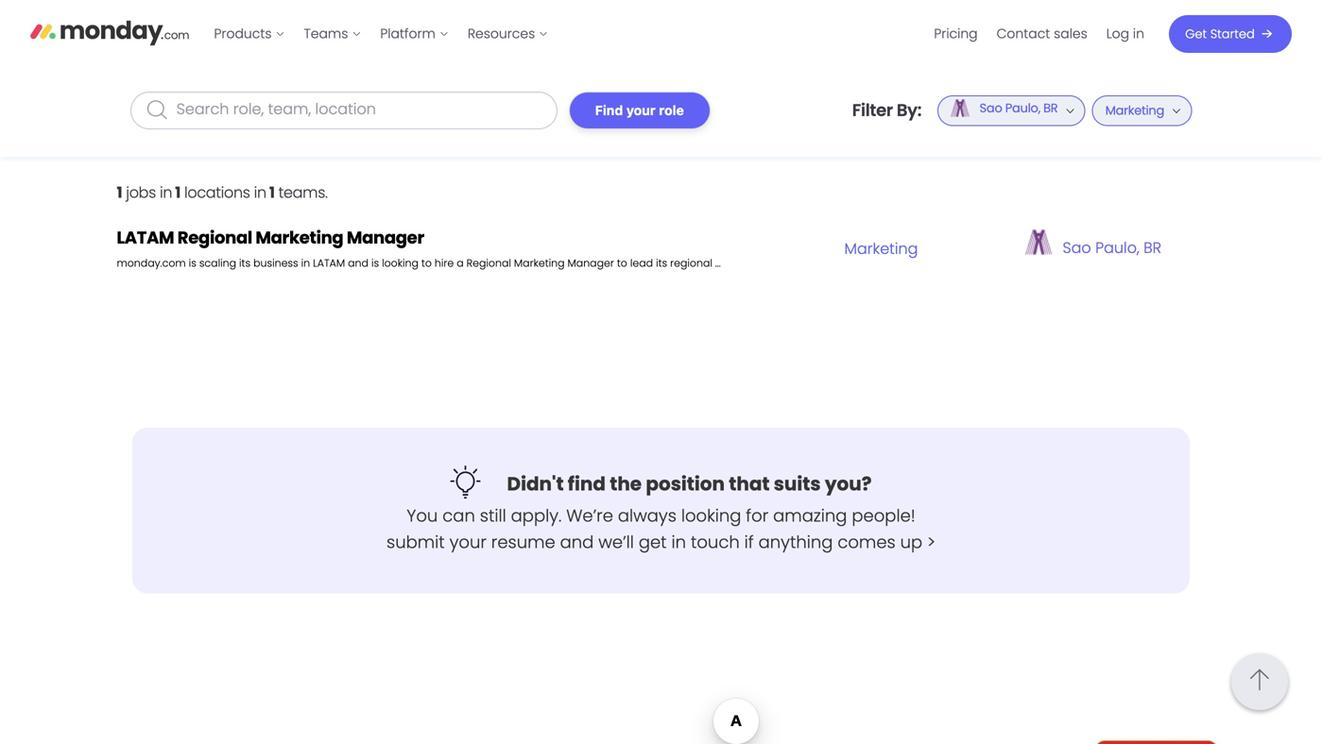 Task type: vqa. For each thing, say whether or not it's contained in the screenshot.
list to the left
yes



Task type: locate. For each thing, give the bounding box(es) containing it.
3 1 from the left
[[269, 182, 275, 203]]

0 vertical spatial sao paulo, br
[[980, 100, 1058, 117]]

marketing
[[1106, 102, 1165, 119], [256, 226, 343, 250], [845, 238, 918, 259], [514, 256, 565, 271]]

in inside you can still apply. we're always looking for amazing people! submit your resume and we'll get in touch if anything comes up >
[[672, 531, 686, 555]]

1 to from the left
[[422, 256, 432, 271]]

0 horizontal spatial manager
[[347, 226, 424, 250]]

is
[[189, 256, 196, 271], [371, 256, 379, 271]]

its right scaling
[[239, 256, 251, 271]]

your down can
[[450, 531, 487, 555]]

1 horizontal spatial br
[[1144, 237, 1162, 259]]

0 horizontal spatial latam
[[117, 226, 174, 250]]

2 list from the left
[[925, 0, 1154, 68]]

anything
[[759, 531, 833, 555]]

sao
[[980, 100, 1003, 117], [1063, 237, 1092, 259]]

and right business
[[348, 256, 369, 271]]

teams link
[[294, 19, 371, 49]]

0 vertical spatial and
[[348, 256, 369, 271]]

1 horizontal spatial latam
[[313, 256, 345, 271]]

monday.com logo image
[[30, 12, 190, 52]]

2 horizontal spatial 1
[[269, 182, 275, 203]]

1 left teams.
[[269, 182, 275, 203]]

in right get at the bottom
[[672, 531, 686, 555]]

pricing
[[934, 25, 978, 43]]

in right efforts at the right top
[[806, 256, 815, 271]]

to
[[422, 256, 432, 271], [617, 256, 628, 271]]

1 vertical spatial regional
[[467, 256, 511, 271]]

touch
[[691, 531, 740, 555]]

didn't
[[507, 471, 564, 498]]

0 vertical spatial manager
[[347, 226, 424, 250]]

marketing button
[[1092, 0, 1192, 232]]

pricing link
[[925, 19, 987, 49]]

0 vertical spatial sao
[[980, 100, 1003, 117]]

1 horizontal spatial its
[[656, 256, 668, 271]]

looking inside you can still apply. we're always looking for amazing people! submit your resume and we'll get in touch if anything comes up >
[[681, 504, 741, 528]]

looking
[[382, 256, 419, 271], [681, 504, 741, 528]]

1
[[117, 182, 122, 203], [175, 182, 181, 203], [269, 182, 275, 203]]

0 horizontal spatial sao paulo, br
[[980, 100, 1058, 117]]

jobs
[[126, 182, 156, 203]]

still
[[480, 504, 506, 528]]

br
[[1044, 100, 1058, 117], [1144, 237, 1162, 259]]

1 horizontal spatial 1
[[175, 182, 181, 203]]

0 horizontal spatial its
[[239, 256, 251, 271]]

1 horizontal spatial manager
[[568, 256, 614, 271]]

best work place image
[[663, 736, 1230, 745]]

filter
[[852, 98, 893, 122]]

looking inside latam regional marketing manager monday.com is scaling its business in latam and is looking to hire a regional marketing manager to lead its regional marketing efforts in latam, focus
[[382, 256, 419, 271]]

scaling
[[199, 256, 236, 271]]

0 horizontal spatial paulo,
[[1006, 100, 1041, 117]]

0 horizontal spatial br
[[1044, 100, 1058, 117]]

your left role
[[627, 103, 656, 118]]

1 horizontal spatial to
[[617, 256, 628, 271]]

0 horizontal spatial looking
[[382, 256, 419, 271]]

1 vertical spatial paulo,
[[1096, 237, 1140, 259]]

its right "lead"
[[656, 256, 668, 271]]

submit
[[387, 531, 445, 555]]

log
[[1107, 25, 1130, 43]]

that
[[729, 471, 770, 498]]

Search role, team, location search field
[[130, 92, 557, 130]]

and down we're
[[560, 531, 594, 555]]

1 list from the left
[[205, 0, 558, 68]]

suits
[[774, 471, 821, 498]]

1 vertical spatial latam
[[313, 256, 345, 271]]

list
[[205, 0, 558, 68], [925, 0, 1154, 68]]

latam right business
[[313, 256, 345, 271]]

1 horizontal spatial sao paulo, br
[[1063, 237, 1162, 259]]

1 horizontal spatial is
[[371, 256, 379, 271]]

0 horizontal spatial list
[[205, 0, 558, 68]]

regional
[[178, 226, 252, 250], [467, 256, 511, 271]]

0 vertical spatial br
[[1044, 100, 1058, 117]]

1 vertical spatial your
[[450, 531, 487, 555]]

latam
[[117, 226, 174, 250], [313, 256, 345, 271]]

by:
[[897, 98, 922, 122]]

products link
[[205, 19, 294, 49]]

resume
[[491, 531, 556, 555]]

teams.
[[279, 182, 328, 203]]

1 vertical spatial and
[[560, 531, 594, 555]]

1 vertical spatial manager
[[568, 256, 614, 271]]

sao paulo, br
[[980, 100, 1058, 117], [1063, 237, 1162, 259]]

1 horizontal spatial list
[[925, 0, 1154, 68]]

looking up touch
[[681, 504, 741, 528]]

and
[[348, 256, 369, 271], [560, 531, 594, 555]]

in
[[1133, 25, 1145, 43], [160, 182, 172, 203], [254, 182, 266, 203], [301, 256, 310, 271], [806, 256, 815, 271], [672, 531, 686, 555]]

main element
[[205, 0, 1292, 68]]

0 horizontal spatial sao
[[980, 100, 1003, 117]]

1 vertical spatial sao
[[1063, 237, 1092, 259]]

0 horizontal spatial 1
[[117, 182, 122, 203]]

in left teams.
[[254, 182, 266, 203]]

is left scaling
[[189, 256, 196, 271]]

resources link
[[458, 19, 558, 49]]

contact sales button
[[987, 19, 1097, 49]]

1 left jobs
[[117, 182, 122, 203]]

0 vertical spatial looking
[[382, 256, 419, 271]]

1 horizontal spatial looking
[[681, 504, 741, 528]]

filter by: group
[[852, 0, 1192, 232]]

position
[[646, 471, 725, 498]]

role
[[659, 103, 684, 118]]

1 vertical spatial br
[[1144, 237, 1162, 259]]

find your role
[[595, 103, 684, 118]]

in inside list
[[1133, 25, 1145, 43]]

0 horizontal spatial and
[[348, 256, 369, 271]]

0 vertical spatial your
[[627, 103, 656, 118]]

0 vertical spatial paulo,
[[1006, 100, 1041, 117]]

sao paulo, br inside sao paulo, br popup button
[[980, 100, 1058, 117]]

to left hire at left top
[[422, 256, 432, 271]]

we're
[[566, 504, 613, 528]]

your inside you can still apply. we're always looking for amazing people! submit your resume and we'll get in touch if anything comes up >
[[450, 531, 487, 555]]

regional up scaling
[[178, 226, 252, 250]]

log in
[[1107, 25, 1145, 43]]

in right business
[[301, 256, 310, 271]]

and inside latam regional marketing manager monday.com is scaling its business in latam and is looking to hire a regional marketing manager to lead its regional marketing efforts in latam, focus
[[348, 256, 369, 271]]

1 right jobs
[[175, 182, 181, 203]]

2 to from the left
[[617, 256, 628, 271]]

in right log
[[1133, 25, 1145, 43]]

locations
[[184, 182, 250, 203]]

manager
[[347, 226, 424, 250], [568, 256, 614, 271]]

0 horizontal spatial to
[[422, 256, 432, 271]]

1 vertical spatial looking
[[681, 504, 741, 528]]

1 horizontal spatial your
[[627, 103, 656, 118]]

looking left hire at left top
[[382, 256, 419, 271]]

regional right a
[[467, 256, 511, 271]]

your
[[627, 103, 656, 118], [450, 531, 487, 555]]

you can still apply. we're always looking for amazing people! submit your resume and we'll get in touch if anything comes up >
[[387, 504, 936, 555]]

0 horizontal spatial is
[[189, 256, 196, 271]]

1 horizontal spatial and
[[560, 531, 594, 555]]

its
[[239, 256, 251, 271], [656, 256, 668, 271]]

0 horizontal spatial your
[[450, 531, 487, 555]]

people!
[[852, 504, 916, 528]]

is left hire at left top
[[371, 256, 379, 271]]

apply.
[[511, 504, 562, 528]]

find
[[595, 103, 623, 118]]

0 vertical spatial regional
[[178, 226, 252, 250]]

latam regional marketing manager monday.com is scaling its business in latam and is looking to hire a regional marketing manager to lead its regional marketing efforts in latam, focus
[[117, 226, 883, 271]]

to left "lead"
[[617, 256, 628, 271]]

get
[[639, 531, 667, 555]]

>
[[927, 531, 936, 555]]

latam up the monday.com
[[117, 226, 174, 250]]

paulo,
[[1006, 100, 1041, 117], [1096, 237, 1140, 259]]



Task type: describe. For each thing, give the bounding box(es) containing it.
regional
[[670, 256, 713, 271]]

1 horizontal spatial paulo,
[[1096, 237, 1140, 259]]

can
[[443, 504, 475, 528]]

amazing
[[773, 504, 847, 528]]

0 vertical spatial latam
[[117, 226, 174, 250]]

get started button
[[1169, 15, 1292, 53]]

sales
[[1054, 25, 1088, 43]]

comes
[[838, 531, 896, 555]]

for
[[746, 504, 769, 528]]

1 vertical spatial sao paulo, br
[[1063, 237, 1162, 259]]

and inside you can still apply. we're always looking for amazing people! submit your resume and we'll get in touch if anything comes up >
[[560, 531, 594, 555]]

sao inside popup button
[[980, 100, 1003, 117]]

lead
[[630, 256, 653, 271]]

find
[[568, 471, 606, 498]]

always
[[618, 504, 677, 528]]

list containing products
[[205, 0, 558, 68]]

sao paulo, br button
[[938, 0, 1086, 232]]

the
[[610, 471, 642, 498]]

didn't find the position that suits you?
[[507, 471, 872, 498]]

log in link
[[1097, 19, 1154, 49]]

2 is from the left
[[371, 256, 379, 271]]

in right jobs
[[160, 182, 172, 203]]

marketing inside marketing popup button
[[1106, 102, 1165, 119]]

1 jobs in 1 locations in 1 teams.
[[117, 182, 328, 203]]

br inside popup button
[[1044, 100, 1058, 117]]

a
[[457, 256, 464, 271]]

find your role button
[[569, 92, 711, 130]]

if
[[745, 531, 754, 555]]

get
[[1186, 26, 1207, 43]]

marketing
[[715, 256, 768, 271]]

1 is from the left
[[189, 256, 196, 271]]

up
[[901, 531, 923, 555]]

get started
[[1186, 26, 1255, 43]]

1 horizontal spatial regional
[[467, 256, 511, 271]]

filter by:
[[852, 98, 922, 122]]

contact sales
[[997, 25, 1088, 43]]

platform
[[380, 25, 436, 43]]

list containing pricing
[[925, 0, 1154, 68]]

teams
[[304, 25, 348, 43]]

hire
[[435, 256, 454, 271]]

latam,
[[818, 256, 852, 271]]

resources
[[468, 25, 535, 43]]

2 1 from the left
[[175, 182, 181, 203]]

contact
[[997, 25, 1050, 43]]

monday.com
[[117, 256, 186, 271]]

2 its from the left
[[656, 256, 668, 271]]

1 1 from the left
[[117, 182, 122, 203]]

business
[[253, 256, 298, 271]]

we'll
[[599, 531, 634, 555]]

platform link
[[371, 19, 458, 49]]

your inside find your role button
[[627, 103, 656, 118]]

focus
[[855, 256, 883, 271]]

products
[[214, 25, 272, 43]]

0 horizontal spatial regional
[[178, 226, 252, 250]]

1 its from the left
[[239, 256, 251, 271]]

you
[[407, 504, 438, 528]]

you?
[[825, 471, 872, 498]]

started
[[1211, 26, 1255, 43]]

paulo, inside popup button
[[1006, 100, 1041, 117]]

1 horizontal spatial sao
[[1063, 237, 1092, 259]]

efforts
[[771, 256, 804, 271]]



